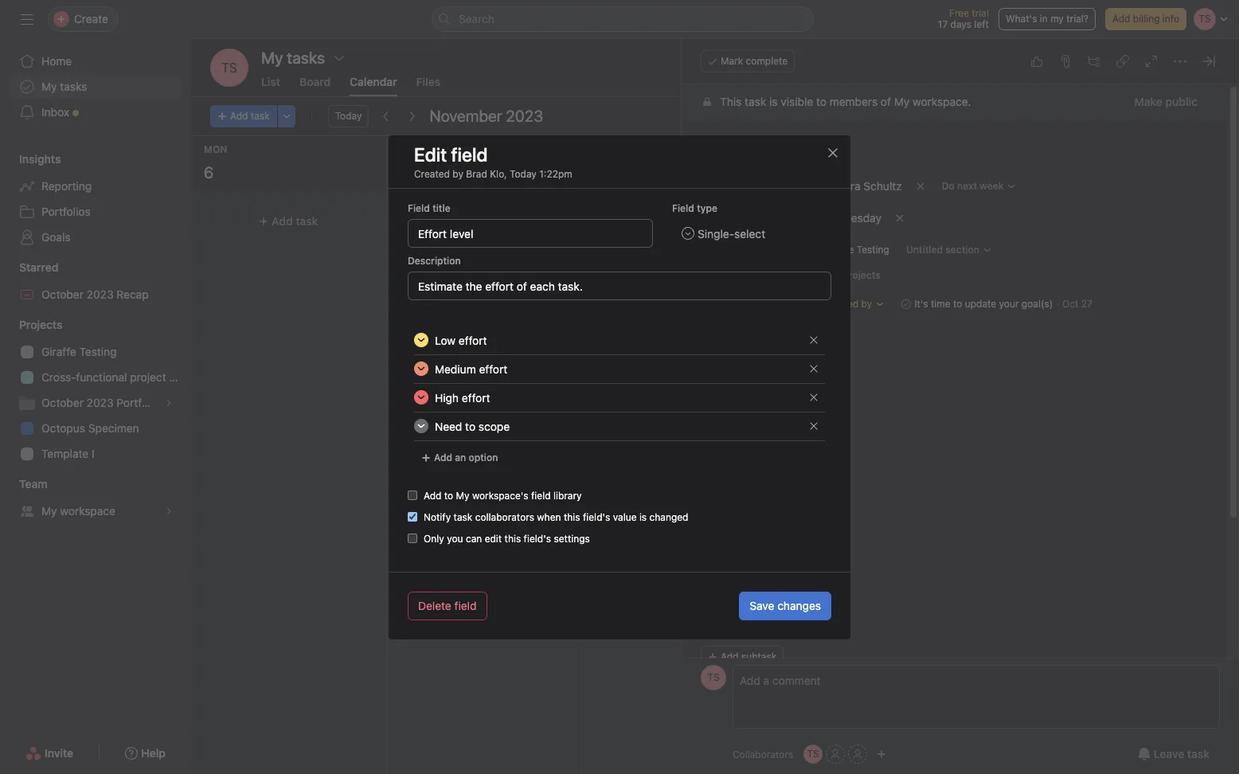 Task type: describe. For each thing, give the bounding box(es) containing it.
save
[[750, 599, 775, 612]]

home
[[41, 54, 72, 68]]

value
[[613, 511, 637, 523]]

add inside button
[[1113, 13, 1131, 25]]

close details image
[[1203, 55, 1216, 68]]

this
[[720, 95, 742, 108]]

0 horizontal spatial is
[[640, 511, 647, 523]]

1 remove option image from the top
[[809, 335, 819, 345]]

edit field created by brad klo, today 1:22pm
[[414, 143, 572, 180]]

october for october 2023 portfolio
[[41, 396, 84, 409]]

free trial 17 days left
[[938, 7, 989, 30]]

my tasks link
[[10, 74, 182, 100]]

27
[[1082, 298, 1093, 310]]

to right time
[[954, 298, 963, 310]]

clear due date image
[[895, 213, 905, 223]]

Notify task collaborators when this field's value is changed checkbox
[[408, 512, 417, 521]]

this for edit
[[505, 533, 521, 544]]

dependencies
[[701, 299, 765, 311]]

goal(s)
[[1022, 298, 1053, 310]]

type an option name field for third remove option image from the top
[[429, 384, 803, 411]]

team button
[[0, 476, 48, 492]]

portfolios
[[41, 205, 91, 218]]

testing inside projects element
[[79, 345, 117, 358]]

1:22pm
[[539, 168, 572, 180]]

i
[[92, 447, 95, 460]]

single-
[[698, 226, 735, 240]]

due
[[701, 213, 719, 225]]

giraffe testing link for add subtask
[[805, 242, 896, 258]]

oct 27
[[1063, 298, 1093, 310]]

previous week image
[[380, 110, 393, 123]]

rocket dialog
[[682, 39, 1239, 774]]

testing inside rocket dialog
[[857, 244, 890, 256]]

field for field title
[[408, 202, 430, 214]]

type an option name field for second remove option image from the top
[[429, 355, 803, 382]]

inbox link
[[10, 100, 182, 125]]

my left workspace's
[[456, 490, 470, 501]]

files
[[416, 75, 441, 88]]

reporting
[[41, 179, 92, 193]]

octopus specimen link
[[10, 416, 182, 441]]

portfolios link
[[10, 199, 182, 225]]

to up notify
[[444, 490, 453, 501]]

teams element
[[0, 470, 191, 527]]

visible
[[781, 95, 813, 108]]

starred button
[[0, 260, 58, 276]]

option
[[469, 451, 498, 463]]

november
[[430, 107, 502, 125]]

task inside button
[[1188, 747, 1210, 761]]

recap
[[117, 288, 149, 301]]

plan
[[169, 370, 191, 384]]

projects element
[[0, 311, 191, 470]]

october 2023 recap link
[[10, 282, 182, 307]]

days
[[951, 18, 972, 30]]

tasks
[[60, 80, 87, 93]]

estimate
[[741, 426, 779, 438]]

delete field
[[418, 599, 477, 612]]

free
[[950, 7, 969, 19]]

0 horizontal spatial ts
[[222, 61, 237, 75]]

by
[[453, 168, 464, 180]]

field's for settings
[[524, 533, 551, 544]]

6
[[204, 163, 214, 182]]

mon 6
[[204, 143, 227, 182]]

today inside button
[[335, 110, 362, 122]]

Task Name text field
[[690, 129, 1208, 166]]

complete
[[746, 55, 788, 67]]

portfolio
[[117, 396, 160, 409]]

due date
[[701, 213, 742, 225]]

field title
[[408, 202, 451, 214]]

this for when
[[564, 511, 580, 523]]

calendar link
[[350, 75, 397, 96]]

projects button
[[0, 317, 62, 333]]

inbox
[[41, 105, 69, 119]]

1 vertical spatial field
[[531, 490, 551, 501]]

assignee
[[701, 181, 742, 193]]

klo,
[[490, 168, 507, 180]]

billing
[[1133, 13, 1160, 25]]

project
[[130, 370, 166, 384]]

workspace
[[60, 504, 115, 518]]

my tasks
[[261, 49, 325, 67]]

0 likes. click to like this task image
[[1031, 55, 1044, 68]]

2023 for november 2023
[[506, 107, 543, 125]]

files link
[[416, 75, 441, 96]]

field for edit
[[451, 143, 488, 165]]

cross-
[[41, 370, 76, 384]]

1 horizontal spatial ts
[[708, 672, 720, 683]]

mark
[[721, 55, 743, 67]]

october 2023 portfolio
[[41, 396, 160, 409]]

sun 12
[[1211, 143, 1232, 182]]

add billing info
[[1113, 13, 1180, 25]]

Only you can edit this field's settings checkbox
[[408, 533, 417, 543]]

main content inside rocket dialog
[[682, 84, 1228, 774]]

add subtask button
[[701, 646, 784, 668]]

add to my workspace's field library
[[424, 490, 582, 501]]

settings
[[554, 533, 590, 544]]

date
[[722, 213, 742, 225]]

what's in my trial?
[[1006, 13, 1089, 25]]

add billing info button
[[1106, 8, 1187, 30]]

insights element
[[0, 145, 191, 253]]

leave
[[1154, 747, 1185, 761]]

add or remove collaborators image
[[877, 750, 887, 759]]

giraffe testing inside projects element
[[41, 345, 117, 358]]

add an option
[[434, 451, 498, 463]]

single-select
[[698, 226, 766, 240]]

search
[[459, 12, 495, 25]]

search list box
[[432, 6, 814, 32]]

Cost estimate text field
[[803, 417, 994, 446]]

full screen image
[[1146, 55, 1158, 68]]

this task is visible to members of my workspace.
[[720, 95, 972, 108]]

remove option image
[[809, 421, 819, 431]]

notify
[[424, 511, 451, 523]]

functional
[[76, 370, 127, 384]]

add subtask
[[721, 651, 777, 663]]

my workspace link
[[10, 499, 182, 524]]

my inside global element
[[41, 80, 57, 93]]

field's for value
[[583, 511, 610, 523]]

board
[[300, 75, 331, 88]]



Task type: locate. For each thing, give the bounding box(es) containing it.
can
[[466, 533, 482, 544]]

testing up projects
[[857, 244, 890, 256]]

to inside button
[[831, 269, 840, 281]]

testing
[[857, 244, 890, 256], [79, 345, 117, 358]]

2023 inside october 2023 portfolio link
[[87, 396, 114, 409]]

type an option name field for remove option icon
[[429, 412, 803, 439]]

0 horizontal spatial testing
[[79, 345, 117, 358]]

insights button
[[0, 151, 61, 167]]

1 field from the left
[[408, 202, 430, 214]]

1 vertical spatial is
[[640, 511, 647, 523]]

october inside october 2023 recap link
[[41, 288, 84, 301]]

0 vertical spatial field's
[[583, 511, 610, 523]]

2023 for october 2023 recap
[[87, 288, 114, 301]]

0 horizontal spatial giraffe testing
[[41, 345, 117, 358]]

an
[[455, 451, 466, 463]]

mark complete
[[721, 55, 788, 67]]

my down team
[[41, 504, 57, 518]]

0 vertical spatial today
[[335, 110, 362, 122]]

1 horizontal spatial giraffe testing
[[824, 244, 890, 256]]

save changes
[[750, 599, 821, 612]]

giraffe inside rocket dialog
[[824, 244, 854, 256]]

invite button
[[15, 739, 84, 768]]

field up rocket
[[408, 202, 430, 214]]

type an option name field for first remove option image from the top
[[429, 326, 803, 353]]

1 vertical spatial remove option image
[[809, 364, 819, 373]]

0 vertical spatial giraffe testing link
[[805, 242, 896, 258]]

my right of
[[894, 95, 910, 108]]

4 type an option name field from the top
[[429, 412, 803, 439]]

tue
[[400, 143, 419, 155]]

is inside main content
[[770, 95, 778, 108]]

october down starred
[[41, 288, 84, 301]]

add to projects button
[[803, 264, 888, 287]]

my inside teams element
[[41, 504, 57, 518]]

subtask
[[742, 651, 777, 663]]

0 horizontal spatial this
[[505, 533, 521, 544]]

1 vertical spatial this
[[505, 533, 521, 544]]

main content containing this task is visible to members of my workspace.
[[682, 84, 1228, 774]]

trial?
[[1067, 13, 1089, 25]]

0 horizontal spatial today
[[335, 110, 362, 122]]

2 vertical spatial 2023
[[87, 396, 114, 409]]

it's
[[915, 298, 929, 310]]

cross-functional project plan
[[41, 370, 191, 384]]

2 vertical spatial ts
[[807, 748, 819, 760]]

field
[[408, 202, 430, 214], [672, 202, 695, 214]]

task
[[745, 95, 767, 108], [251, 110, 270, 122], [296, 214, 318, 228], [687, 214, 709, 228], [883, 214, 905, 228], [491, 253, 514, 266], [454, 511, 473, 523], [1188, 747, 1210, 761]]

starred
[[19, 260, 58, 274]]

1 vertical spatial giraffe testing link
[[10, 339, 182, 365]]

2 vertical spatial field
[[455, 599, 477, 612]]

november 2023
[[430, 107, 543, 125]]

october for october 2023 recap
[[41, 288, 84, 301]]

2 field from the left
[[672, 202, 695, 214]]

members
[[830, 95, 878, 108]]

1 vertical spatial october
[[41, 396, 84, 409]]

october up octopus
[[41, 396, 84, 409]]

edit
[[485, 533, 502, 544]]

1 vertical spatial 2023
[[87, 288, 114, 301]]

0 vertical spatial 2023
[[506, 107, 543, 125]]

next week image
[[406, 110, 419, 123]]

remove option image
[[809, 335, 819, 345], [809, 364, 819, 373], [809, 392, 819, 402]]

template i link
[[10, 441, 182, 467]]

specimen
[[88, 421, 139, 435]]

1 horizontal spatial field's
[[583, 511, 610, 523]]

invite
[[45, 746, 73, 760]]

in
[[1040, 13, 1048, 25]]

ts down the add subtask button
[[708, 672, 720, 683]]

brad
[[466, 168, 487, 180]]

ts right collaborators
[[807, 748, 819, 760]]

2 vertical spatial remove option image
[[809, 392, 819, 402]]

1 horizontal spatial is
[[770, 95, 778, 108]]

field up 'when'
[[531, 490, 551, 501]]

None text field
[[408, 271, 832, 300]]

2 october from the top
[[41, 396, 84, 409]]

0 horizontal spatial ts button
[[210, 49, 249, 87]]

giraffe inside projects element
[[41, 345, 76, 358]]

starred element
[[0, 253, 191, 311]]

giraffe
[[824, 244, 854, 256], [41, 345, 76, 358]]

Type an option name field
[[429, 326, 803, 353], [429, 355, 803, 382], [429, 384, 803, 411], [429, 412, 803, 439]]

team
[[19, 477, 48, 491]]

edit
[[414, 143, 447, 165]]

giraffe up the add to projects
[[824, 244, 854, 256]]

changed
[[650, 511, 689, 523]]

1 horizontal spatial this
[[564, 511, 580, 523]]

when
[[537, 511, 561, 523]]

to right visible
[[816, 95, 827, 108]]

0 horizontal spatial field's
[[524, 533, 551, 544]]

3 type an option name field from the top
[[429, 384, 803, 411]]

is
[[770, 95, 778, 108], [640, 511, 647, 523]]

remove assignee image
[[916, 182, 925, 191]]

copy task link image
[[1117, 55, 1130, 68]]

0 vertical spatial remove option image
[[809, 335, 819, 345]]

2 horizontal spatial ts
[[807, 748, 819, 760]]

created
[[414, 168, 450, 180]]

october
[[41, 288, 84, 301], [41, 396, 84, 409]]

field's left value
[[583, 511, 610, 523]]

mon
[[204, 143, 227, 155]]

add an option button
[[414, 446, 505, 469]]

my inside main content
[[894, 95, 910, 108]]

0 vertical spatial giraffe
[[824, 244, 854, 256]]

giraffe testing up projects
[[824, 244, 890, 256]]

giraffe testing link inside rocket dialog
[[805, 242, 896, 258]]

Add to My workspace's field library checkbox
[[408, 490, 417, 500]]

2023 for october 2023 portfolio
[[87, 396, 114, 409]]

today inside 'edit field created by brad klo, today 1:22pm'
[[510, 168, 537, 180]]

today
[[335, 110, 362, 122], [510, 168, 537, 180]]

your
[[999, 298, 1019, 310]]

3 remove option image from the top
[[809, 392, 819, 402]]

giraffe up "cross-"
[[41, 345, 76, 358]]

insights
[[19, 152, 61, 166]]

giraffe testing inside rocket dialog
[[824, 244, 890, 256]]

hide sidebar image
[[21, 13, 33, 25]]

ts button down the add subtask
[[701, 665, 726, 691]]

0 vertical spatial is
[[770, 95, 778, 108]]

field up brad
[[451, 143, 488, 165]]

2 vertical spatial ts button
[[804, 745, 823, 764]]

12
[[1211, 163, 1227, 182]]

0 vertical spatial field
[[451, 143, 488, 165]]

ts button left list on the top left
[[210, 49, 249, 87]]

is right value
[[640, 511, 647, 523]]

field's down 'when'
[[524, 533, 551, 544]]

this right edit
[[505, 533, 521, 544]]

global element
[[0, 39, 191, 135]]

type
[[697, 202, 718, 214]]

my left 'tasks' on the left top
[[41, 80, 57, 93]]

giraffe testing up "cross-"
[[41, 345, 117, 358]]

0 vertical spatial october
[[41, 288, 84, 301]]

giraffe testing link up the add to projects
[[805, 242, 896, 258]]

field inside button
[[455, 599, 477, 612]]

field
[[451, 143, 488, 165], [531, 490, 551, 501], [455, 599, 477, 612]]

trial
[[972, 7, 989, 19]]

0 horizontal spatial field
[[408, 202, 430, 214]]

1 horizontal spatial field
[[672, 202, 695, 214]]

2023 down cross-functional project plan link
[[87, 396, 114, 409]]

1 vertical spatial testing
[[79, 345, 117, 358]]

left
[[974, 18, 989, 30]]

public
[[1166, 95, 1198, 108]]

0 vertical spatial ts
[[222, 61, 237, 75]]

only
[[424, 533, 444, 544]]

today button
[[328, 105, 369, 127]]

today left previous week image
[[335, 110, 362, 122]]

collaborators
[[733, 748, 794, 760]]

2 remove option image from the top
[[809, 364, 819, 373]]

1 horizontal spatial giraffe testing link
[[805, 242, 896, 258]]

testing up functional
[[79, 345, 117, 358]]

1 horizontal spatial ts button
[[701, 665, 726, 691]]

1 vertical spatial field's
[[524, 533, 551, 544]]

field left type
[[672, 202, 695, 214]]

october 2023 recap
[[41, 288, 149, 301]]

1 vertical spatial today
[[510, 168, 537, 180]]

home link
[[10, 49, 182, 74]]

0 vertical spatial testing
[[857, 244, 890, 256]]

add
[[1113, 13, 1131, 25], [230, 110, 248, 122], [272, 214, 293, 228], [663, 214, 684, 228], [859, 214, 880, 228], [467, 253, 488, 266], [810, 269, 829, 281], [434, 451, 453, 463], [424, 490, 442, 501], [721, 651, 739, 663]]

to left projects
[[831, 269, 840, 281]]

close image
[[827, 146, 840, 159]]

2023 up 'edit field created by brad klo, today 1:22pm'
[[506, 107, 543, 125]]

1 type an option name field from the top
[[429, 326, 803, 353]]

reporting link
[[10, 174, 182, 199]]

field inside 'edit field created by brad klo, today 1:22pm'
[[451, 143, 488, 165]]

1 october from the top
[[41, 288, 84, 301]]

1 vertical spatial ts
[[708, 672, 720, 683]]

field for delete
[[455, 599, 477, 612]]

sun
[[1211, 143, 1232, 155]]

october inside october 2023 portfolio link
[[41, 396, 84, 409]]

this up settings
[[564, 511, 580, 523]]

projects
[[19, 318, 62, 331]]

0 horizontal spatial giraffe
[[41, 345, 76, 358]]

add subtask image
[[1088, 55, 1101, 68]]

october 2023 portfolio link
[[10, 390, 182, 416]]

add task
[[230, 110, 270, 122], [272, 214, 318, 228], [663, 214, 709, 228], [859, 214, 905, 228], [467, 253, 514, 266]]

field right delete at the bottom left of the page
[[455, 599, 477, 612]]

1 horizontal spatial today
[[510, 168, 537, 180]]

0 vertical spatial ts button
[[210, 49, 249, 87]]

only you can edit this field's settings
[[424, 533, 590, 544]]

1 horizontal spatial testing
[[857, 244, 890, 256]]

1 vertical spatial giraffe testing
[[41, 345, 117, 358]]

workspace's
[[472, 490, 529, 501]]

giraffe testing link for invite
[[10, 339, 182, 365]]

0 vertical spatial this
[[564, 511, 580, 523]]

today right klo,
[[510, 168, 537, 180]]

template
[[41, 447, 89, 460]]

field type
[[672, 202, 718, 214]]

what's
[[1006, 13, 1038, 25]]

17
[[938, 18, 948, 30]]

projects
[[843, 269, 881, 281]]

2023 inside october 2023 recap link
[[87, 288, 114, 301]]

cross-functional project plan link
[[10, 365, 191, 390]]

list link
[[261, 75, 280, 96]]

2 type an option name field from the top
[[429, 355, 803, 382]]

info
[[1163, 13, 1180, 25]]

time
[[931, 298, 951, 310]]

1 vertical spatial ts button
[[701, 665, 726, 691]]

main content
[[682, 84, 1228, 774]]

is left visible
[[770, 95, 778, 108]]

giraffe testing link up functional
[[10, 339, 182, 365]]

ts button right collaborators
[[804, 745, 823, 764]]

Priority, Stage, Status… text field
[[408, 219, 653, 247]]

workspace.
[[913, 95, 972, 108]]

2 horizontal spatial ts button
[[804, 745, 823, 764]]

1 horizontal spatial giraffe
[[824, 244, 854, 256]]

what's in my trial? button
[[999, 8, 1096, 30]]

add to projects
[[810, 269, 881, 281]]

2023 left recap
[[87, 288, 114, 301]]

ts left list on the top left
[[222, 61, 237, 75]]

field for field type
[[672, 202, 695, 214]]

0 vertical spatial giraffe testing
[[824, 244, 890, 256]]

title
[[433, 202, 451, 214]]

1 vertical spatial giraffe
[[41, 345, 76, 358]]

changes
[[778, 599, 821, 612]]

0 horizontal spatial giraffe testing link
[[10, 339, 182, 365]]

add task button
[[210, 105, 277, 127], [198, 207, 380, 236], [589, 207, 771, 236], [784, 207, 967, 236], [393, 245, 575, 274]]



Task type: vqa. For each thing, say whether or not it's contained in the screenshot.
leftmost organization
no



